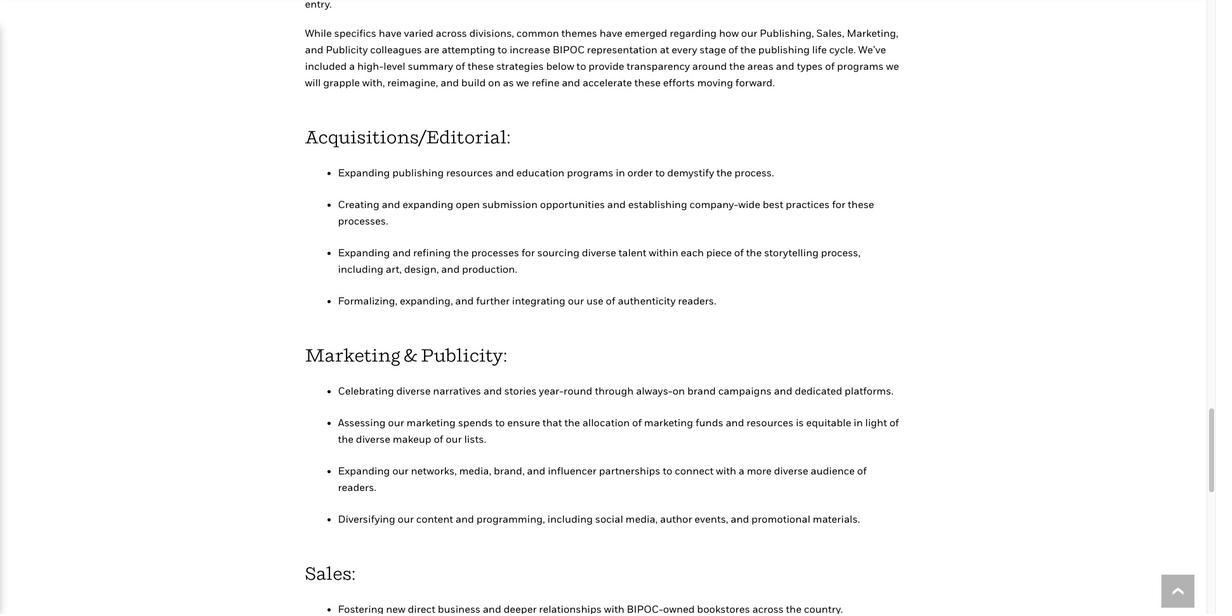 Task type: describe. For each thing, give the bounding box(es) containing it.
types
[[797, 60, 823, 73]]

promotional
[[752, 513, 811, 526]]

materials.
[[813, 513, 861, 526]]

and up submission
[[496, 167, 514, 179]]

publicity:
[[421, 345, 508, 366]]

the left 'process.'
[[717, 167, 733, 179]]

we've
[[859, 43, 887, 56]]

to down divisions,
[[498, 43, 508, 56]]

varied
[[404, 27, 434, 39]]

partnerships
[[599, 465, 661, 478]]

refining
[[413, 247, 451, 259]]

emerged
[[625, 27, 668, 39]]

diverse down the &
[[397, 385, 431, 398]]

expanding for expanding publishing resources and education programs in order to demystify the process.
[[338, 167, 390, 179]]

of right use
[[606, 295, 616, 308]]

0 horizontal spatial programs
[[567, 167, 614, 179]]

our left the content
[[398, 513, 414, 526]]

assessing
[[338, 417, 386, 429]]

resources inside assessing our marketing spends to ensure that the allocation of marketing funds and resources is equitable in light of the diverse makeup of our lists.
[[747, 417, 794, 429]]

year-
[[539, 385, 564, 398]]

to right order
[[656, 167, 665, 179]]

and down 'below'
[[562, 76, 581, 89]]

through
[[595, 385, 634, 398]]

audience
[[811, 465, 855, 478]]

open
[[456, 198, 480, 211]]

funds
[[696, 417, 724, 429]]

is
[[796, 417, 804, 429]]

within
[[649, 247, 679, 259]]

as
[[503, 76, 514, 89]]

processes
[[471, 247, 519, 259]]

marketing
[[305, 345, 401, 366]]

publishing inside while specifics have varied across divisions, common themes have emerged regarding how our publishing, sales, marketing, and publicity colleagues are attempting to increase bipoc representation at every stage of the publishing life cycle. we've included a high-level summary of these strategies below to provide transparency around the areas and types of programs we will grapple with, reimagine, and build on as we refine and accelerate these efforts moving forward.
[[759, 43, 810, 56]]

sourcing
[[538, 247, 580, 259]]

process,
[[822, 247, 861, 259]]

marketing & publicity:
[[305, 345, 508, 366]]

transparency
[[627, 60, 690, 73]]

themes
[[562, 27, 598, 39]]

grapple
[[323, 76, 360, 89]]

colleagues
[[370, 43, 422, 56]]

&
[[404, 345, 417, 366]]

publicity
[[326, 43, 368, 56]]

a inside while specifics have varied across divisions, common themes have emerged regarding how our publishing, sales, marketing, and publicity colleagues are attempting to increase bipoc representation at every stage of the publishing life cycle. we've included a high-level summary of these strategies below to provide transparency around the areas and types of programs we will grapple with, reimagine, and build on as we refine and accelerate these efforts moving forward.
[[349, 60, 355, 73]]

with
[[716, 465, 737, 478]]

representation
[[587, 43, 658, 56]]

each
[[681, 247, 704, 259]]

provide
[[589, 60, 625, 73]]

across
[[436, 27, 467, 39]]

1 horizontal spatial readers.
[[678, 295, 717, 308]]

expanding,
[[400, 295, 453, 308]]

in inside assessing our marketing spends to ensure that the allocation of marketing funds and resources is equitable in light of the diverse makeup of our lists.
[[854, 417, 863, 429]]

diverse inside expanding and refining the processes for sourcing diverse talent within each piece of the storytelling process, including art, design, and production.
[[582, 247, 617, 259]]

demystify
[[668, 167, 715, 179]]

level
[[384, 60, 406, 73]]

divisions,
[[470, 27, 514, 39]]

expanding and refining the processes for sourcing diverse talent within each piece of the storytelling process, including art, design, and production.
[[338, 247, 861, 276]]

media, inside expanding our networks, media, brand, and influencer partnerships to connect with a more diverse audience of readers.
[[459, 465, 492, 478]]

the right the piece in the right top of the page
[[747, 247, 762, 259]]

summary
[[408, 60, 454, 73]]

and inside expanding our networks, media, brand, and influencer partnerships to connect with a more diverse audience of readers.
[[527, 465, 546, 478]]

accelerate
[[583, 76, 632, 89]]

best
[[763, 198, 784, 211]]

expanding
[[403, 198, 454, 211]]

are
[[424, 43, 440, 56]]

expanding for expanding and refining the processes for sourcing diverse talent within each piece of the storytelling process, including art, design, and production.
[[338, 247, 390, 259]]

the right 'that'
[[565, 417, 580, 429]]

brand
[[688, 385, 716, 398]]

at
[[660, 43, 670, 56]]

and right creating
[[382, 198, 400, 211]]

to down the bipoc
[[577, 60, 587, 73]]

processes.
[[338, 215, 388, 227]]

and left the establishing
[[608, 198, 626, 211]]

expanding our networks, media, brand, and influencer partnerships to connect with a more diverse audience of readers.
[[338, 465, 867, 494]]

and down refining
[[441, 263, 460, 276]]

establishing
[[629, 198, 688, 211]]

areas
[[748, 60, 774, 73]]

of down attempting on the left top of page
[[456, 60, 465, 73]]

0 horizontal spatial we
[[517, 76, 530, 89]]

design,
[[404, 263, 439, 276]]

the left areas
[[730, 60, 745, 73]]

of down the how
[[729, 43, 738, 56]]

always-
[[636, 385, 673, 398]]

bipoc
[[553, 43, 585, 56]]

diversifying
[[338, 513, 396, 526]]

1 horizontal spatial we
[[887, 60, 900, 73]]

1 horizontal spatial media,
[[626, 513, 658, 526]]

connect
[[675, 465, 714, 478]]

1 vertical spatial on
[[673, 385, 685, 398]]

regarding
[[670, 27, 717, 39]]

production.
[[462, 263, 518, 276]]

process.
[[735, 167, 775, 179]]

lists.
[[465, 433, 487, 446]]

makeup
[[393, 433, 432, 446]]

build
[[462, 76, 486, 89]]

0 vertical spatial these
[[468, 60, 494, 73]]

equitable
[[807, 417, 852, 429]]

moving
[[698, 76, 734, 89]]

programs inside while specifics have varied across divisions, common themes have emerged regarding how our publishing, sales, marketing, and publicity colleagues are attempting to increase bipoc representation at every stage of the publishing life cycle. we've included a high-level summary of these strategies below to provide transparency around the areas and types of programs we will grapple with, reimagine, and build on as we refine and accelerate these efforts moving forward.
[[838, 60, 884, 73]]

strategies
[[497, 60, 544, 73]]

company-
[[690, 198, 739, 211]]

with,
[[363, 76, 385, 89]]

for inside expanding and refining the processes for sourcing diverse talent within each piece of the storytelling process, including art, design, and production.
[[522, 247, 535, 259]]

acquisitions/editorial:
[[305, 127, 511, 147]]

sales:
[[305, 563, 356, 584]]

expanding for expanding our networks, media, brand, and influencer partnerships to connect with a more diverse audience of readers.
[[338, 465, 390, 478]]

on inside while specifics have varied across divisions, common themes have emerged regarding how our publishing, sales, marketing, and publicity colleagues are attempting to increase bipoc representation at every stage of the publishing life cycle. we've included a high-level summary of these strategies below to provide transparency around the areas and types of programs we will grapple with, reimagine, and build on as we refine and accelerate these efforts moving forward.
[[488, 76, 501, 89]]

spends
[[458, 417, 493, 429]]

celebrating diverse narratives and stories year-round through always-on brand campaigns and dedicated platforms.
[[338, 385, 894, 398]]

education
[[517, 167, 565, 179]]

social
[[596, 513, 624, 526]]

expanding publishing resources and education programs in order to demystify the process.
[[338, 167, 775, 179]]



Task type: locate. For each thing, give the bounding box(es) containing it.
and left further on the left of the page
[[456, 295, 474, 308]]

we down we've
[[887, 60, 900, 73]]

0 horizontal spatial media,
[[459, 465, 492, 478]]

programs
[[838, 60, 884, 73], [567, 167, 614, 179]]

diversifying our content and programming, including social media, author events, and promotional materials.
[[338, 513, 861, 526]]

and right funds
[[726, 417, 745, 429]]

1 horizontal spatial these
[[635, 76, 661, 89]]

and right brand,
[[527, 465, 546, 478]]

1 vertical spatial in
[[854, 417, 863, 429]]

0 horizontal spatial a
[[349, 60, 355, 73]]

allocation
[[583, 417, 630, 429]]

marketing,
[[847, 27, 899, 39]]

and right the content
[[456, 513, 474, 526]]

0 horizontal spatial for
[[522, 247, 535, 259]]

2 vertical spatial expanding
[[338, 465, 390, 478]]

1 vertical spatial for
[[522, 247, 535, 259]]

and left "types"
[[776, 60, 795, 73]]

0 vertical spatial media,
[[459, 465, 492, 478]]

for inside creating and expanding open submission opportunities and establishing company-wide best practices for these processes.
[[833, 198, 846, 211]]

expanding inside expanding and refining the processes for sourcing diverse talent within each piece of the storytelling process, including art, design, and production.
[[338, 247, 390, 259]]

these
[[468, 60, 494, 73], [635, 76, 661, 89], [848, 198, 875, 211]]

to left ensure
[[496, 417, 505, 429]]

0 horizontal spatial marketing
[[407, 417, 456, 429]]

author
[[661, 513, 693, 526]]

0 horizontal spatial readers.
[[338, 482, 377, 494]]

readers. up the diversifying
[[338, 482, 377, 494]]

1 horizontal spatial in
[[854, 417, 863, 429]]

formalizing,
[[338, 295, 398, 308]]

and up "art,"
[[393, 247, 411, 259]]

publishing up expanding
[[393, 167, 444, 179]]

diverse left talent
[[582, 247, 617, 259]]

media, down "lists."
[[459, 465, 492, 478]]

below
[[547, 60, 575, 73]]

of right 'light'
[[890, 417, 900, 429]]

of inside expanding our networks, media, brand, and influencer partnerships to connect with a more diverse audience of readers.
[[858, 465, 867, 478]]

our right the how
[[742, 27, 758, 39]]

readers. down each at the top of the page
[[678, 295, 717, 308]]

of right 'audience'
[[858, 465, 867, 478]]

creating
[[338, 198, 380, 211]]

of right allocation
[[633, 417, 642, 429]]

how
[[720, 27, 739, 39]]

and right events,
[[731, 513, 750, 526]]

0 horizontal spatial in
[[616, 167, 625, 179]]

storytelling
[[765, 247, 819, 259]]

on left brand
[[673, 385, 685, 398]]

a inside expanding our networks, media, brand, and influencer partnerships to connect with a more diverse audience of readers.
[[739, 465, 745, 478]]

have up colleagues
[[379, 27, 402, 39]]

1 vertical spatial publishing
[[393, 167, 444, 179]]

1 vertical spatial resources
[[747, 417, 794, 429]]

for
[[833, 198, 846, 211], [522, 247, 535, 259]]

our left use
[[568, 295, 584, 308]]

these inside creating and expanding open submission opportunities and establishing company-wide best practices for these processes.
[[848, 198, 875, 211]]

stage
[[700, 43, 727, 56]]

0 vertical spatial publishing
[[759, 43, 810, 56]]

every
[[672, 43, 698, 56]]

while
[[305, 27, 332, 39]]

diverse inside assessing our marketing spends to ensure that the allocation of marketing funds and resources is equitable in light of the diverse makeup of our lists.
[[356, 433, 391, 446]]

1 vertical spatial we
[[517, 76, 530, 89]]

0 vertical spatial including
[[338, 263, 384, 276]]

publishing
[[759, 43, 810, 56], [393, 167, 444, 179]]

cycle.
[[830, 43, 856, 56]]

life
[[813, 43, 827, 56]]

submission
[[483, 198, 538, 211]]

our
[[742, 27, 758, 39], [568, 295, 584, 308], [388, 417, 404, 429], [446, 433, 462, 446], [393, 465, 409, 478], [398, 513, 414, 526]]

0 vertical spatial for
[[833, 198, 846, 211]]

1 expanding from the top
[[338, 167, 390, 179]]

opportunities
[[540, 198, 605, 211]]

high-
[[358, 60, 384, 73]]

including up formalizing,
[[338, 263, 384, 276]]

while specifics have varied across divisions, common themes have emerged regarding how our publishing, sales, marketing, and publicity colleagues are attempting to increase bipoc representation at every stage of the publishing life cycle. we've included a high-level summary of these strategies below to provide transparency around the areas and types of programs we will grapple with, reimagine, and build on as we refine and accelerate these efforts moving forward.
[[305, 27, 900, 89]]

to inside expanding our networks, media, brand, and influencer partnerships to connect with a more diverse audience of readers.
[[663, 465, 673, 478]]

0 vertical spatial in
[[616, 167, 625, 179]]

light
[[866, 417, 888, 429]]

1 vertical spatial media,
[[626, 513, 658, 526]]

1 vertical spatial a
[[739, 465, 745, 478]]

including
[[338, 263, 384, 276], [548, 513, 593, 526]]

0 horizontal spatial have
[[379, 27, 402, 39]]

2 horizontal spatial these
[[848, 198, 875, 211]]

have up representation
[[600, 27, 623, 39]]

diverse down assessing at the left of the page
[[356, 433, 391, 446]]

the down assessing at the left of the page
[[338, 433, 354, 446]]

celebrating
[[338, 385, 394, 398]]

0 horizontal spatial publishing
[[393, 167, 444, 179]]

including left the 'social'
[[548, 513, 593, 526]]

our inside expanding our networks, media, brand, and influencer partnerships to connect with a more diverse audience of readers.
[[393, 465, 409, 478]]

marketing
[[407, 417, 456, 429], [645, 417, 694, 429]]

more
[[747, 465, 772, 478]]

will
[[305, 76, 321, 89]]

use
[[587, 295, 604, 308]]

diverse inside expanding our networks, media, brand, and influencer partnerships to connect with a more diverse audience of readers.
[[775, 465, 809, 478]]

our up makeup
[[388, 417, 404, 429]]

our left networks,
[[393, 465, 409, 478]]

2 marketing from the left
[[645, 417, 694, 429]]

including inside expanding and refining the processes for sourcing diverse talent within each piece of the storytelling process, including art, design, and production.
[[338, 263, 384, 276]]

0 vertical spatial we
[[887, 60, 900, 73]]

our left "lists."
[[446, 433, 462, 446]]

practices
[[786, 198, 830, 211]]

expanding down assessing at the left of the page
[[338, 465, 390, 478]]

platforms.
[[845, 385, 894, 398]]

creating and expanding open submission opportunities and establishing company-wide best practices for these processes.
[[338, 198, 875, 227]]

1 horizontal spatial including
[[548, 513, 593, 526]]

1 marketing from the left
[[407, 417, 456, 429]]

0 vertical spatial readers.
[[678, 295, 717, 308]]

included
[[305, 60, 347, 73]]

the right refining
[[453, 247, 469, 259]]

assessing our marketing spends to ensure that the allocation of marketing funds and resources is equitable in light of the diverse makeup of our lists.
[[338, 417, 900, 446]]

of right makeup
[[434, 433, 444, 446]]

readers.
[[678, 295, 717, 308], [338, 482, 377, 494]]

the up areas
[[741, 43, 756, 56]]

sales,
[[817, 27, 845, 39]]

1 horizontal spatial have
[[600, 27, 623, 39]]

content
[[416, 513, 454, 526]]

authenticity
[[618, 295, 676, 308]]

further
[[476, 295, 510, 308]]

0 vertical spatial a
[[349, 60, 355, 73]]

piece
[[707, 247, 732, 259]]

programming,
[[477, 513, 545, 526]]

readers. inside expanding our networks, media, brand, and influencer partnerships to connect with a more diverse audience of readers.
[[338, 482, 377, 494]]

marketing up makeup
[[407, 417, 456, 429]]

and
[[305, 43, 324, 56], [776, 60, 795, 73], [441, 76, 459, 89], [562, 76, 581, 89], [496, 167, 514, 179], [382, 198, 400, 211], [608, 198, 626, 211], [393, 247, 411, 259], [441, 263, 460, 276], [456, 295, 474, 308], [484, 385, 502, 398], [774, 385, 793, 398], [726, 417, 745, 429], [527, 465, 546, 478], [456, 513, 474, 526], [731, 513, 750, 526]]

1 horizontal spatial programs
[[838, 60, 884, 73]]

on left the as
[[488, 76, 501, 89]]

of inside expanding and refining the processes for sourcing diverse talent within each piece of the storytelling process, including art, design, and production.
[[735, 247, 744, 259]]

1 horizontal spatial on
[[673, 385, 685, 398]]

reimagine,
[[388, 76, 438, 89]]

for left the sourcing
[[522, 247, 535, 259]]

publishing down "publishing,"
[[759, 43, 810, 56]]

a down publicity
[[349, 60, 355, 73]]

1 horizontal spatial a
[[739, 465, 745, 478]]

resources up open at the top left of the page
[[446, 167, 493, 179]]

2 expanding from the top
[[338, 247, 390, 259]]

a right with
[[739, 465, 745, 478]]

programs up opportunities
[[567, 167, 614, 179]]

resources left "is"
[[747, 417, 794, 429]]

0 vertical spatial resources
[[446, 167, 493, 179]]

we right the as
[[517, 76, 530, 89]]

on
[[488, 76, 501, 89], [673, 385, 685, 398]]

media, right the 'social'
[[626, 513, 658, 526]]

1 horizontal spatial marketing
[[645, 417, 694, 429]]

diverse right more
[[775, 465, 809, 478]]

and inside assessing our marketing spends to ensure that the allocation of marketing funds and resources is equitable in light of the diverse makeup of our lists.
[[726, 417, 745, 429]]

in
[[616, 167, 625, 179], [854, 417, 863, 429]]

3 expanding from the top
[[338, 465, 390, 478]]

efforts
[[664, 76, 695, 89]]

in left 'light'
[[854, 417, 863, 429]]

1 vertical spatial expanding
[[338, 247, 390, 259]]

and left stories
[[484, 385, 502, 398]]

these up build
[[468, 60, 494, 73]]

resources
[[446, 167, 493, 179], [747, 417, 794, 429]]

these up process,
[[848, 198, 875, 211]]

these down transparency
[[635, 76, 661, 89]]

and down while
[[305, 43, 324, 56]]

2 have from the left
[[600, 27, 623, 39]]

to left connect
[[663, 465, 673, 478]]

formalizing, expanding, and further integrating our use of authenticity readers.
[[338, 295, 717, 308]]

and left dedicated
[[774, 385, 793, 398]]

of down life
[[826, 60, 835, 73]]

to inside assessing our marketing spends to ensure that the allocation of marketing funds and resources is equitable in light of the diverse makeup of our lists.
[[496, 417, 505, 429]]

1 horizontal spatial for
[[833, 198, 846, 211]]

expanding inside expanding our networks, media, brand, and influencer partnerships to connect with a more diverse audience of readers.
[[338, 465, 390, 478]]

order
[[628, 167, 653, 179]]

1 have from the left
[[379, 27, 402, 39]]

1 vertical spatial including
[[548, 513, 593, 526]]

0 horizontal spatial on
[[488, 76, 501, 89]]

integrating
[[512, 295, 566, 308]]

narratives
[[433, 385, 481, 398]]

2 vertical spatial these
[[848, 198, 875, 211]]

brand,
[[494, 465, 525, 478]]

and left build
[[441, 76, 459, 89]]

programs down we've
[[838, 60, 884, 73]]

1 vertical spatial readers.
[[338, 482, 377, 494]]

of right the piece in the right top of the page
[[735, 247, 744, 259]]

expanding down processes.
[[338, 247, 390, 259]]

art,
[[386, 263, 402, 276]]

ensure
[[508, 417, 540, 429]]

common
[[517, 27, 559, 39]]

for right practices
[[833, 198, 846, 211]]

1 vertical spatial programs
[[567, 167, 614, 179]]

0 vertical spatial on
[[488, 76, 501, 89]]

0 horizontal spatial resources
[[446, 167, 493, 179]]

1 horizontal spatial publishing
[[759, 43, 810, 56]]

0 vertical spatial programs
[[838, 60, 884, 73]]

refine
[[532, 76, 560, 89]]

marketing down always-
[[645, 417, 694, 429]]

networks,
[[411, 465, 457, 478]]

in left order
[[616, 167, 625, 179]]

expanding up creating
[[338, 167, 390, 179]]

our inside while specifics have varied across divisions, common themes have emerged regarding how our publishing, sales, marketing, and publicity colleagues are attempting to increase bipoc representation at every stage of the publishing life cycle. we've included a high-level summary of these strategies below to provide transparency around the areas and types of programs we will grapple with, reimagine, and build on as we refine and accelerate these efforts moving forward.
[[742, 27, 758, 39]]

talent
[[619, 247, 647, 259]]

0 vertical spatial expanding
[[338, 167, 390, 179]]

0 horizontal spatial these
[[468, 60, 494, 73]]

0 horizontal spatial including
[[338, 263, 384, 276]]

1 horizontal spatial resources
[[747, 417, 794, 429]]

1 vertical spatial these
[[635, 76, 661, 89]]

publishing,
[[760, 27, 814, 39]]



Task type: vqa. For each thing, say whether or not it's contained in the screenshot.
the process.
yes



